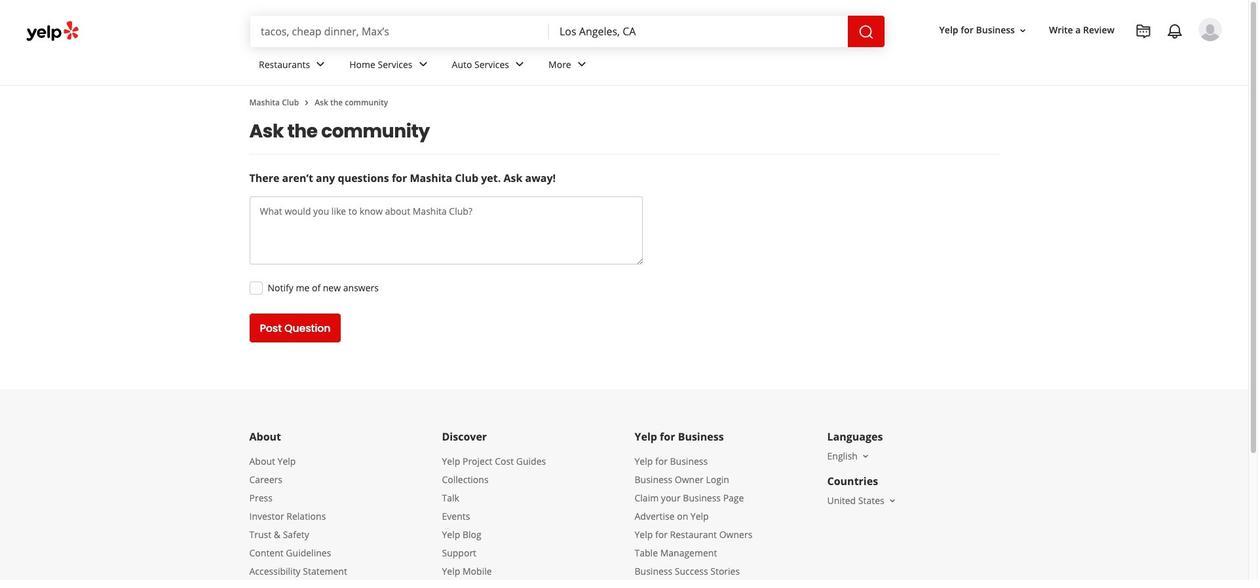 Task type: locate. For each thing, give the bounding box(es) containing it.
2 none field from the left
[[560, 24, 837, 39]]

0 horizontal spatial 24 chevron down v2 image
[[313, 57, 328, 72]]

notifications image
[[1167, 24, 1183, 39]]

2 horizontal spatial 24 chevron down v2 image
[[512, 57, 527, 72]]

2 24 chevron down v2 image from the left
[[415, 57, 431, 72]]

user actions element
[[929, 16, 1240, 97]]

None search field
[[250, 16, 887, 47]]

1 none field from the left
[[261, 24, 539, 39]]

24 chevron down v2 image
[[313, 57, 328, 72], [415, 57, 431, 72], [512, 57, 527, 72]]

16 chevron right v2 image
[[302, 98, 312, 108]]

16 chevron down v2 image
[[1018, 25, 1028, 36], [860, 451, 871, 462], [887, 496, 897, 506]]

1 horizontal spatial none field
[[560, 24, 837, 39]]

business categories element
[[248, 47, 1222, 85]]

0 horizontal spatial none field
[[261, 24, 539, 39]]

1 horizontal spatial 16 chevron down v2 image
[[887, 496, 897, 506]]

0 vertical spatial 16 chevron down v2 image
[[1018, 25, 1028, 36]]

1 horizontal spatial 24 chevron down v2 image
[[415, 57, 431, 72]]

1 vertical spatial 16 chevron down v2 image
[[860, 451, 871, 462]]

None field
[[261, 24, 539, 39], [560, 24, 837, 39]]

2 vertical spatial 16 chevron down v2 image
[[887, 496, 897, 506]]



Task type: describe. For each thing, give the bounding box(es) containing it.
24 chevron down v2 image
[[574, 57, 590, 72]]

What would you like to know about Mashita Club? text field
[[249, 197, 642, 265]]

3 24 chevron down v2 image from the left
[[512, 57, 527, 72]]

projects image
[[1136, 24, 1151, 39]]

2 horizontal spatial 16 chevron down v2 image
[[1018, 25, 1028, 36]]

none field find
[[261, 24, 539, 39]]

1 24 chevron down v2 image from the left
[[313, 57, 328, 72]]

0 horizontal spatial 16 chevron down v2 image
[[860, 451, 871, 462]]

jacob s. image
[[1198, 18, 1222, 41]]

Near text field
[[560, 24, 837, 39]]

Find text field
[[261, 24, 539, 39]]

none field the near
[[560, 24, 837, 39]]

search image
[[858, 24, 874, 40]]



Task type: vqa. For each thing, say whether or not it's contained in the screenshot.
FRUIT
no



